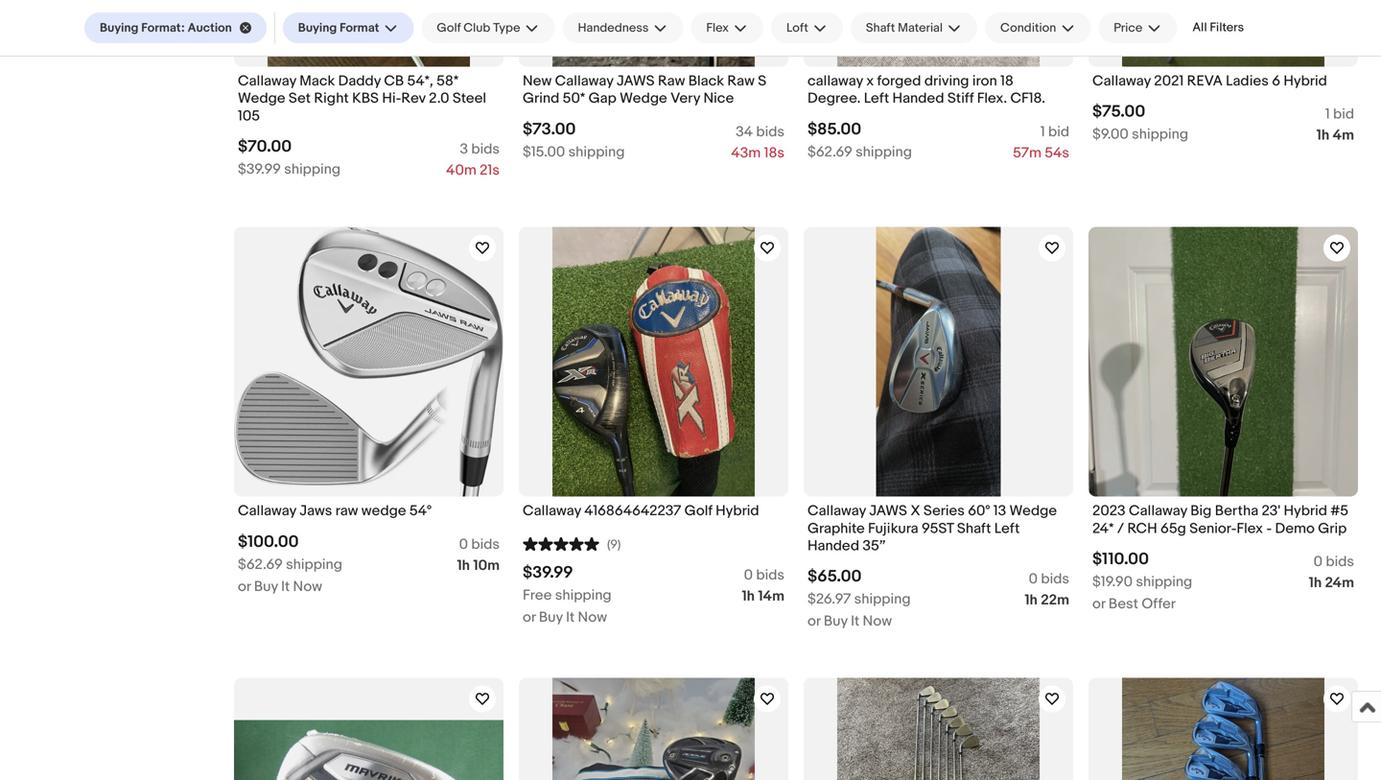 Task type: locate. For each thing, give the bounding box(es) containing it.
0 horizontal spatial bid
[[1049, 123, 1070, 140]]

$39.99 down the $70.00
[[238, 161, 281, 178]]

0 horizontal spatial now
[[293, 578, 322, 595]]

buying for buying format: auction
[[100, 20, 139, 35]]

handed inside the callaway x forged driving iron 18 degree. left handed stiff flex. cf18.
[[893, 90, 945, 107]]

bids for $100.00
[[471, 536, 500, 553]]

callaway jaws raw wedge 54° link
[[238, 502, 500, 525]]

1h inside '1h 22m or buy it now'
[[1025, 592, 1038, 609]]

or for $39.99
[[523, 609, 536, 626]]

callaway inside callaway jaws x series 60° 13 wedge graphite fujikura 95st shaft left handed 35"
[[808, 502, 866, 520]]

1 horizontal spatial raw
[[728, 72, 755, 90]]

shaft left material
[[866, 20, 895, 35]]

1h inside the 1h 14m or buy it now
[[742, 587, 755, 605]]

bid inside 1 bid $62.69 shipping
[[1049, 123, 1070, 140]]

now for $65.00
[[863, 613, 892, 630]]

0 horizontal spatial golf
[[437, 20, 461, 35]]

1
[[1326, 106, 1330, 123], [1041, 123, 1045, 140]]

callaway mack daddy cb 54*, 58* wedge set right kbs hi-rev 2.0 steel 105 image
[[268, 0, 470, 67]]

wedge inside callaway jaws x series 60° 13 wedge graphite fujikura 95st shaft left handed 35"
[[1010, 502, 1057, 520]]

now for $39.99
[[578, 609, 607, 626]]

0 horizontal spatial $62.69
[[238, 556, 283, 573]]

1 horizontal spatial handed
[[893, 90, 945, 107]]

wedge inside the callaway mack daddy cb 54*, 58* wedge set right kbs hi-rev 2.0 steel 105
[[238, 90, 285, 107]]

buying left format
[[298, 20, 337, 35]]

1h 4m
[[1317, 127, 1355, 144]]

1 horizontal spatial left
[[995, 520, 1020, 537]]

golf right 416864642237
[[685, 502, 713, 520]]

2 buying from the left
[[298, 20, 337, 35]]

bids up the 10m
[[471, 536, 500, 553]]

buy inside 1h 10m or buy it now
[[254, 578, 278, 595]]

now inside '1h 22m or buy it now'
[[863, 613, 892, 630]]

1 vertical spatial golf
[[685, 502, 713, 520]]

1h inside 1h 24m or best offer
[[1309, 574, 1322, 591]]

1 vertical spatial left
[[995, 520, 1020, 537]]

left down x
[[864, 90, 890, 107]]

jaws
[[300, 502, 332, 520]]

1 inside the 1 bid $9.00 shipping
[[1326, 106, 1330, 123]]

43m
[[731, 144, 761, 162]]

shipping for 1 bid $9.00 shipping
[[1132, 126, 1189, 143]]

bids inside 0 bids $19.90 shipping
[[1326, 553, 1355, 570]]

0 horizontal spatial buying
[[100, 20, 139, 35]]

it inside '1h 22m or buy it now'
[[851, 613, 860, 630]]

1h 14m or buy it now
[[523, 587, 785, 626]]

buy for $39.99
[[539, 609, 563, 626]]

golf inside golf club type "dropdown button"
[[437, 20, 461, 35]]

callaway 416864642237 golf hybrid
[[523, 502, 759, 520]]

callaway inside the callaway 2021 reva ladies 6 hybrid link
[[1093, 72, 1151, 90]]

senior-
[[1190, 520, 1237, 537]]

$39.99
[[238, 161, 281, 178], [523, 562, 573, 583]]

0 horizontal spatial $39.99
[[238, 161, 281, 178]]

flex up black
[[706, 20, 729, 35]]

58*
[[437, 72, 459, 90]]

10m
[[473, 557, 500, 574]]

flex.
[[977, 90, 1008, 107]]

hybrid inside 2023 callaway big bertha 23' hybrid #5 24* / rch 65g senior-flex - demo grip
[[1284, 502, 1328, 520]]

flex
[[706, 20, 729, 35], [1237, 520, 1264, 537]]

shipping inside 0 bids $26.97 shipping
[[855, 591, 911, 608]]

2 horizontal spatial now
[[863, 613, 892, 630]]

shipping inside 3 bids $39.99 shipping
[[284, 161, 341, 178]]

callaway up $75.00
[[1093, 72, 1151, 90]]

shipping down $73.00
[[569, 143, 625, 161]]

now for $100.00
[[293, 578, 322, 595]]

shipping right free
[[555, 586, 612, 604]]

1 horizontal spatial bid
[[1334, 106, 1355, 123]]

bids up 18s
[[756, 123, 785, 140]]

wedge
[[238, 90, 285, 107], [620, 90, 667, 107], [1010, 502, 1057, 520]]

it for $100.00
[[281, 578, 290, 595]]

buy down $26.97 in the right bottom of the page
[[824, 613, 848, 630]]

auction
[[188, 20, 232, 35]]

buy down free
[[539, 609, 563, 626]]

bids inside 0 bids $26.97 shipping
[[1041, 571, 1070, 588]]

callaway 416864642237 golf hybrid link
[[523, 502, 785, 525]]

driving
[[925, 72, 970, 90]]

best
[[1109, 595, 1139, 613]]

50*
[[563, 90, 585, 107]]

$110.00
[[1093, 549, 1149, 569]]

shipping inside the 1 bid $9.00 shipping
[[1132, 126, 1189, 143]]

now down $100.00
[[293, 578, 322, 595]]

1 horizontal spatial shaft
[[957, 520, 992, 537]]

2 horizontal spatial it
[[851, 613, 860, 630]]

bid up 4m
[[1334, 106, 1355, 123]]

flex inside dropdown button
[[706, 20, 729, 35]]

flex left -
[[1237, 520, 1264, 537]]

shipping inside the 0 bids free shipping
[[555, 586, 612, 604]]

callaway up graphite
[[808, 502, 866, 520]]

1h left '24m'
[[1309, 574, 1322, 591]]

it down (9) link
[[566, 609, 575, 626]]

0 vertical spatial shaft
[[866, 20, 895, 35]]

65g
[[1161, 520, 1187, 537]]

callaway for callaway 416864642237 golf hybrid
[[523, 502, 581, 520]]

$62.69
[[808, 143, 853, 161], [238, 556, 283, 573]]

54s
[[1045, 144, 1070, 162]]

very
[[671, 90, 700, 107]]

or inside 1h 10m or buy it now
[[238, 578, 251, 595]]

1 vertical spatial jaws
[[870, 502, 908, 520]]

golf
[[437, 20, 461, 35], [685, 502, 713, 520]]

0 bids $26.97 shipping
[[808, 571, 1070, 608]]

1h left 14m
[[742, 587, 755, 605]]

now inside the 1h 14m or buy it now
[[578, 609, 607, 626]]

left inside callaway jaws x series 60° 13 wedge graphite fujikura 95st shaft left handed 35"
[[995, 520, 1020, 537]]

or inside 1h 24m or best offer
[[1093, 595, 1106, 613]]

hybrid right 6
[[1284, 72, 1328, 90]]

57m
[[1013, 144, 1042, 162]]

$62.69 for 1 bid $62.69 shipping
[[808, 143, 853, 161]]

bids for $110.00
[[1326, 553, 1355, 570]]

0 bids $19.90 shipping
[[1093, 553, 1355, 590]]

shipping inside 1 bid $62.69 shipping
[[856, 143, 912, 161]]

21s
[[480, 162, 500, 179]]

bids for $65.00
[[1041, 571, 1070, 588]]

0 horizontal spatial 1
[[1041, 123, 1045, 140]]

1 horizontal spatial buying
[[298, 20, 337, 35]]

1 horizontal spatial wedge
[[620, 90, 667, 107]]

now inside 1h 10m or buy it now
[[293, 578, 322, 595]]

flex inside 2023 callaway big bertha 23' hybrid #5 24* / rch 65g senior-flex - demo grip
[[1237, 520, 1264, 537]]

0 inside 0 bids $62.69 shipping
[[459, 536, 468, 553]]

or
[[238, 578, 251, 595], [1093, 595, 1106, 613], [523, 609, 536, 626], [808, 613, 821, 630]]

right
[[314, 90, 349, 107]]

or left best
[[1093, 595, 1106, 613]]

or down $26.97 in the right bottom of the page
[[808, 613, 821, 630]]

callaway inside the callaway mack daddy cb 54*, 58* wedge set right kbs hi-rev 2.0 steel 105
[[238, 72, 296, 90]]

price button
[[1099, 12, 1178, 43]]

wedge right gap
[[620, 90, 667, 107]]

0 horizontal spatial shaft
[[866, 20, 895, 35]]

now down the 0 bids free shipping
[[578, 609, 607, 626]]

$15.00
[[523, 143, 565, 161]]

1 horizontal spatial flex
[[1237, 520, 1264, 537]]

0 vertical spatial handed
[[893, 90, 945, 107]]

6
[[1272, 72, 1281, 90]]

35"
[[863, 537, 886, 555]]

1h 10m or buy it now
[[238, 557, 500, 595]]

or down free
[[523, 609, 536, 626]]

1 horizontal spatial golf
[[685, 502, 713, 520]]

golf inside callaway 416864642237 golf hybrid link
[[685, 502, 713, 520]]

shipping down $75.00
[[1132, 126, 1189, 143]]

callaway xr16 iron set  4-pw  steel shaft, regular flex, winn 2.0 midsize grips image
[[838, 678, 1040, 780]]

raw left s
[[728, 72, 755, 90]]

buy down $100.00
[[254, 578, 278, 595]]

$39.99 up free
[[523, 562, 573, 583]]

bids inside 0 bids $62.69 shipping
[[471, 536, 500, 553]]

0 vertical spatial left
[[864, 90, 890, 107]]

callaway inside callaway jaws raw wedge 54° link
[[238, 502, 296, 520]]

57m 54s
[[1013, 144, 1070, 162]]

shipping inside 0 bids $62.69 shipping
[[286, 556, 342, 573]]

type
[[493, 20, 520, 35]]

golf left the club
[[437, 20, 461, 35]]

1 bid $9.00 shipping
[[1093, 106, 1355, 143]]

2 horizontal spatial buy
[[824, 613, 848, 630]]

handed down graphite
[[808, 537, 860, 555]]

shipping down the $70.00
[[284, 161, 341, 178]]

1 horizontal spatial it
[[566, 609, 575, 626]]

1h for $39.99
[[742, 587, 755, 605]]

bids for $39.99
[[756, 566, 785, 584]]

bid inside the 1 bid $9.00 shipping
[[1334, 106, 1355, 123]]

13
[[994, 502, 1007, 520]]

bids up 21s
[[471, 141, 500, 158]]

3
[[460, 141, 468, 158]]

0 inside 0 bids $26.97 shipping
[[1029, 571, 1038, 588]]

1 vertical spatial $39.99
[[523, 562, 573, 583]]

shipping down the '$85.00'
[[856, 143, 912, 161]]

hybrid up demo
[[1284, 502, 1328, 520]]

shipping down $100.00
[[286, 556, 342, 573]]

$65.00
[[808, 567, 862, 587]]

$62.69 inside 0 bids $62.69 shipping
[[238, 556, 283, 573]]

left down 13
[[995, 520, 1020, 537]]

buying left "format:"
[[100, 20, 139, 35]]

callaway for callaway jaws raw wedge 54°
[[238, 502, 296, 520]]

it for $39.99
[[566, 609, 575, 626]]

shaft material button
[[851, 12, 978, 43]]

rch
[[1128, 520, 1158, 537]]

buying inside buying format: auction link
[[100, 20, 139, 35]]

hybrid for $110.00
[[1284, 502, 1328, 520]]

buy inside the 1h 14m or buy it now
[[539, 609, 563, 626]]

it inside the 1h 14m or buy it now
[[566, 609, 575, 626]]

shipping
[[1132, 126, 1189, 143], [569, 143, 625, 161], [856, 143, 912, 161], [284, 161, 341, 178], [286, 556, 342, 573], [1136, 573, 1193, 590], [555, 586, 612, 604], [855, 591, 911, 608]]

buying format: auction
[[100, 20, 232, 35]]

hi-
[[382, 90, 401, 107]]

1h inside 1h 10m or buy it now
[[457, 557, 470, 574]]

0 horizontal spatial raw
[[658, 72, 685, 90]]

jaws up fujikura
[[870, 502, 908, 520]]

0 horizontal spatial flex
[[706, 20, 729, 35]]

shaft down 60°
[[957, 520, 992, 537]]

callaway 2021 reva ladies 6 hybrid
[[1093, 72, 1328, 90]]

callaway rogue sub zero (9 degrees) image
[[553, 678, 755, 780]]

callaway mack daddy cb 54*, 58* wedge set right kbs hi-rev 2.0 steel 105 link
[[238, 72, 500, 130]]

or inside '1h 22m or buy it now'
[[808, 613, 821, 630]]

shipping for 0 bids $62.69 shipping
[[286, 556, 342, 573]]

bids up '24m'
[[1326, 553, 1355, 570]]

0 horizontal spatial handed
[[808, 537, 860, 555]]

shipping inside 0 bids $19.90 shipping
[[1136, 573, 1193, 590]]

1 horizontal spatial buy
[[539, 609, 563, 626]]

1 for $85.00
[[1041, 123, 1045, 140]]

jaws
[[617, 72, 655, 90], [870, 502, 908, 520]]

0 vertical spatial jaws
[[617, 72, 655, 90]]

wedge up 105
[[238, 90, 285, 107]]

callaway inside callaway 416864642237 golf hybrid link
[[523, 502, 581, 520]]

raw
[[658, 72, 685, 90], [728, 72, 755, 90]]

54°
[[410, 502, 432, 520]]

callaway up 65g
[[1129, 502, 1188, 520]]

1h left the 22m
[[1025, 592, 1038, 609]]

buy for $65.00
[[824, 613, 848, 630]]

$9.00
[[1093, 126, 1129, 143]]

1 up 1h 4m
[[1326, 106, 1330, 123]]

bids inside the 0 bids free shipping
[[756, 566, 785, 584]]

it down $26.97 in the right bottom of the page
[[851, 613, 860, 630]]

bids inside 34 bids $15.00 shipping
[[756, 123, 785, 140]]

2 raw from the left
[[728, 72, 755, 90]]

grip
[[1318, 520, 1347, 537]]

0 vertical spatial flex
[[706, 20, 729, 35]]

callaway
[[238, 72, 296, 90], [555, 72, 614, 90], [1093, 72, 1151, 90], [238, 502, 296, 520], [523, 502, 581, 520], [808, 502, 866, 520], [1129, 502, 1188, 520]]

rev
[[401, 90, 426, 107]]

$62.69 inside 1 bid $62.69 shipping
[[808, 143, 853, 161]]

golf club type
[[437, 20, 520, 35]]

buying inside buying format dropdown button
[[298, 20, 337, 35]]

wedge for $70.00
[[238, 90, 285, 107]]

1 inside 1 bid $62.69 shipping
[[1041, 123, 1045, 140]]

bids up the 22m
[[1041, 571, 1070, 588]]

callaway up the set
[[238, 72, 296, 90]]

left
[[864, 90, 890, 107], [995, 520, 1020, 537]]

0 vertical spatial $62.69
[[808, 143, 853, 161]]

handed down 'forged'
[[893, 90, 945, 107]]

price
[[1114, 20, 1143, 35]]

it down $100.00
[[281, 578, 290, 595]]

1h 22m or buy it now
[[808, 592, 1070, 630]]

bids up 14m
[[756, 566, 785, 584]]

1h
[[1317, 127, 1330, 144], [457, 557, 470, 574], [1309, 574, 1322, 591], [742, 587, 755, 605], [1025, 592, 1038, 609]]

raw up "very" at the top of page
[[658, 72, 685, 90]]

or for $110.00
[[1093, 595, 1106, 613]]

$62.69 down the '$85.00'
[[808, 143, 853, 161]]

1h for $100.00
[[457, 557, 470, 574]]

0 inside 0 bids $19.90 shipping
[[1314, 553, 1323, 570]]

0 horizontal spatial jaws
[[617, 72, 655, 90]]

95st
[[922, 520, 954, 537]]

0 horizontal spatial buy
[[254, 578, 278, 595]]

or inside the 1h 14m or buy it now
[[523, 609, 536, 626]]

1 horizontal spatial jaws
[[870, 502, 908, 520]]

18
[[1001, 72, 1014, 90]]

1 for $75.00
[[1326, 106, 1330, 123]]

callaway 2021 reva ladies 6 hybrid image
[[1123, 0, 1325, 67]]

or down $100.00
[[238, 578, 251, 595]]

callaway up $100.00
[[238, 502, 296, 520]]

bid up 54s on the right of the page
[[1049, 123, 1070, 140]]

it inside 1h 10m or buy it now
[[281, 578, 290, 595]]

flex button
[[691, 12, 764, 43]]

buying for buying format
[[298, 20, 337, 35]]

wedge right 13
[[1010, 502, 1057, 520]]

0 horizontal spatial it
[[281, 578, 290, 595]]

1h left the 10m
[[457, 557, 470, 574]]

5 out of 5 stars image
[[523, 535, 600, 552]]

1 buying from the left
[[100, 20, 139, 35]]

cb
[[384, 72, 404, 90]]

$75.00
[[1093, 102, 1146, 122]]

callaway up 50*
[[555, 72, 614, 90]]

0 inside the 0 bids free shipping
[[744, 566, 753, 584]]

1 horizontal spatial now
[[578, 609, 607, 626]]

condition button
[[985, 12, 1091, 43]]

now
[[293, 578, 322, 595], [578, 609, 607, 626], [863, 613, 892, 630]]

buy inside '1h 22m or buy it now'
[[824, 613, 848, 630]]

0 for $39.99
[[744, 566, 753, 584]]

cf18.
[[1011, 90, 1046, 107]]

1 vertical spatial handed
[[808, 537, 860, 555]]

2 horizontal spatial wedge
[[1010, 502, 1057, 520]]

$62.69 down $100.00
[[238, 556, 283, 573]]

0 vertical spatial golf
[[437, 20, 461, 35]]

0 horizontal spatial wedge
[[238, 90, 285, 107]]

shipping down the $65.00
[[855, 591, 911, 608]]

1 up 57m 54s
[[1041, 123, 1045, 140]]

jaws down new callaway jaws raw black raw s grind 50* gap wedge very nice image
[[617, 72, 655, 90]]

hybrid up 14m
[[716, 502, 759, 520]]

golf club type button
[[422, 12, 555, 43]]

0 horizontal spatial left
[[864, 90, 890, 107]]

1 vertical spatial flex
[[1237, 520, 1264, 537]]

1 vertical spatial shaft
[[957, 520, 992, 537]]

shipping inside 34 bids $15.00 shipping
[[569, 143, 625, 161]]

1 horizontal spatial $62.69
[[808, 143, 853, 161]]

shipping up offer
[[1136, 573, 1193, 590]]

1 bid $62.69 shipping
[[808, 123, 1070, 161]]

or for $65.00
[[808, 613, 821, 630]]

3 bids $39.99 shipping
[[238, 141, 500, 178]]

0 bids free shipping
[[523, 566, 785, 604]]

1 horizontal spatial 1
[[1326, 106, 1330, 123]]

0 vertical spatial $39.99
[[238, 161, 281, 178]]

callaway up 5 out of 5 stars image
[[523, 502, 581, 520]]

now down 0 bids $26.97 shipping
[[863, 613, 892, 630]]

1 vertical spatial $62.69
[[238, 556, 283, 573]]

new callaway jaws raw black raw s grind 50* gap wedge very nice image
[[553, 0, 755, 67]]



Task type: vqa. For each thing, say whether or not it's contained in the screenshot.
0 Bids $62.69 Shipping
yes



Task type: describe. For each thing, give the bounding box(es) containing it.
s
[[758, 72, 767, 90]]

iron
[[973, 72, 998, 90]]

shipping for 0 bids $19.90 shipping
[[1136, 573, 1193, 590]]

1h for $65.00
[[1025, 592, 1038, 609]]

mack
[[300, 72, 335, 90]]

big
[[1191, 502, 1212, 520]]

2023 callaway big bertha 23' hybrid #5 24* / rch 65g senior-flex - demo grip link
[[1093, 502, 1355, 542]]

callaway
[[808, 72, 863, 90]]

callaway jaws raw wedge 54° image
[[234, 227, 503, 497]]

callaway x forged driving iron 18 degree. left handed stiff flex. cf18.
[[808, 72, 1046, 107]]

-
[[1267, 520, 1272, 537]]

nice
[[704, 90, 734, 107]]

34 bids $15.00 shipping
[[523, 123, 785, 161]]

new callaway jaws raw black raw s grind 50* gap wedge very nice link
[[523, 72, 785, 112]]

left inside the callaway x forged driving iron 18 degree. left handed stiff flex. cf18.
[[864, 90, 890, 107]]

18s
[[764, 144, 785, 162]]

wedge inside new callaway jaws raw black raw s grind 50* gap wedge very nice
[[620, 90, 667, 107]]

0 for $100.00
[[459, 536, 468, 553]]

callaway inside new callaway jaws raw black raw s grind 50* gap wedge very nice
[[555, 72, 614, 90]]

0 for $65.00
[[1029, 571, 1038, 588]]

club
[[464, 20, 491, 35]]

shipping for 3 bids $39.99 shipping
[[284, 161, 341, 178]]

wedge for $65.00
[[1010, 502, 1057, 520]]

jaws inside new callaway jaws raw black raw s grind 50* gap wedge very nice
[[617, 72, 655, 90]]

416864642237
[[585, 502, 681, 520]]

1h left 4m
[[1317, 127, 1330, 144]]

shipping for 0 bids $26.97 shipping
[[855, 591, 911, 608]]

callaway for callaway mack daddy cb 54*, 58* wedge set right kbs hi-rev 2.0 steel 105
[[238, 72, 296, 90]]

fujikura
[[868, 520, 919, 537]]

format:
[[141, 20, 185, 35]]

or for $100.00
[[238, 578, 251, 595]]

1h for $110.00
[[1309, 574, 1322, 591]]

24m
[[1325, 574, 1355, 591]]

buy for $100.00
[[254, 578, 278, 595]]

$26.97
[[808, 591, 851, 608]]

jaws inside callaway jaws x series 60° 13 wedge graphite fujikura 95st shaft left handed 35"
[[870, 502, 908, 520]]

handedness button
[[563, 12, 683, 43]]

$70.00
[[238, 137, 292, 157]]

1h 24m or best offer
[[1093, 574, 1355, 613]]

series
[[924, 502, 965, 520]]

callaway jaws x series 60° 13 wedge graphite fujikura 95st shaft left handed 35" link
[[808, 502, 1070, 559]]

reva
[[1187, 72, 1223, 90]]

kbs
[[352, 90, 379, 107]]

it for $65.00
[[851, 613, 860, 630]]

filters
[[1210, 20, 1244, 35]]

shipping for 34 bids $15.00 shipping
[[569, 143, 625, 161]]

22m
[[1041, 592, 1070, 609]]

(9)
[[607, 537, 621, 552]]

$85.00
[[808, 119, 862, 139]]

all filters
[[1193, 20, 1244, 35]]

34
[[736, 123, 753, 140]]

$100.00
[[238, 532, 299, 552]]

$39.99 inside 3 bids $39.99 shipping
[[238, 161, 281, 178]]

stiff
[[948, 90, 974, 107]]

shaft material
[[866, 20, 943, 35]]

offer
[[1142, 595, 1176, 613]]

material
[[898, 20, 943, 35]]

callaway inside 2023 callaway big bertha 23' hybrid #5 24* / rch 65g senior-flex - demo grip
[[1129, 502, 1188, 520]]

forged
[[877, 72, 921, 90]]

40m
[[446, 162, 477, 179]]

40m 21s
[[446, 162, 500, 179]]

callaway x forged driving iron 18 degree. left handed stiff flex. cf18. link
[[808, 72, 1070, 112]]

graphite
[[808, 520, 865, 537]]

black
[[689, 72, 724, 90]]

shipping for 1 bid $62.69 shipping
[[856, 143, 912, 161]]

#5
[[1331, 502, 1349, 520]]

callaway x forged driving iron 18 degree. left handed stiff flex. cf18. image
[[838, 0, 1040, 67]]

hybrid for $75.00
[[1284, 72, 1328, 90]]

x
[[867, 72, 874, 90]]

shipping for 0 bids free shipping
[[555, 586, 612, 604]]

buying format: auction link
[[84, 12, 267, 43]]

callaway jaws x series 60° 13 wedge graphite fujikura 95st shaft left handed 35" image
[[877, 227, 1001, 497]]

format
[[340, 20, 379, 35]]

2023 callaway big bertha 23' hybrid #5 24* / rch 65g senior-flex - demo grip image
[[1089, 227, 1359, 497]]

degree.
[[808, 90, 861, 107]]

set
[[289, 90, 311, 107]]

bids inside 3 bids $39.99 shipping
[[471, 141, 500, 158]]

callaway jaws raw wedge 54°
[[238, 502, 432, 520]]

callaway jaws x series 60° 13 wedge graphite fujikura 95st shaft left handed 35"
[[808, 502, 1057, 555]]

$62.69 for 0 bids $62.69 shipping
[[238, 556, 283, 573]]

all
[[1193, 20, 1207, 35]]

105
[[238, 107, 260, 125]]

callaway mavrik max w 6 iron w/graphite shaft 4.0 flex new in shrinkwrap image
[[234, 720, 504, 780]]

23'
[[1262, 502, 1281, 520]]

callaway for callaway 2021 reva ladies 6 hybrid
[[1093, 72, 1151, 90]]

callaway apex 19/apex pro set: 4-aw, true temper tour elevate stiff shafts, +.5 image
[[1122, 678, 1325, 780]]

callaway 416864642237 golf hybrid image
[[553, 227, 755, 497]]

buying format
[[298, 20, 379, 35]]

1 horizontal spatial $39.99
[[523, 562, 573, 583]]

x
[[911, 502, 921, 520]]

43m 18s
[[731, 144, 785, 162]]

24*
[[1093, 520, 1114, 537]]

shaft inside callaway jaws x series 60° 13 wedge graphite fujikura 95st shaft left handed 35"
[[957, 520, 992, 537]]

$19.90
[[1093, 573, 1133, 590]]

raw
[[336, 502, 358, 520]]

condition
[[1001, 20, 1057, 35]]

grind
[[523, 90, 560, 107]]

new callaway jaws raw black raw s grind 50* gap wedge very nice
[[523, 72, 767, 107]]

handed inside callaway jaws x series 60° 13 wedge graphite fujikura 95st shaft left handed 35"
[[808, 537, 860, 555]]

gap
[[589, 90, 617, 107]]

0 for $110.00
[[1314, 553, 1323, 570]]

(9) link
[[523, 535, 621, 552]]

14m
[[758, 587, 785, 605]]

1 raw from the left
[[658, 72, 685, 90]]

shaft inside dropdown button
[[866, 20, 895, 35]]

$73.00
[[523, 119, 576, 139]]

loft button
[[771, 12, 843, 43]]

/
[[1118, 520, 1125, 537]]

ladies
[[1226, 72, 1269, 90]]

bid for $85.00
[[1049, 123, 1070, 140]]

callaway for callaway jaws x series 60° 13 wedge graphite fujikura 95st shaft left handed 35"
[[808, 502, 866, 520]]

bid for $75.00
[[1334, 106, 1355, 123]]

callaway 2021 reva ladies 6 hybrid link
[[1093, 72, 1355, 95]]

bertha
[[1215, 502, 1259, 520]]

wedge
[[361, 502, 406, 520]]



